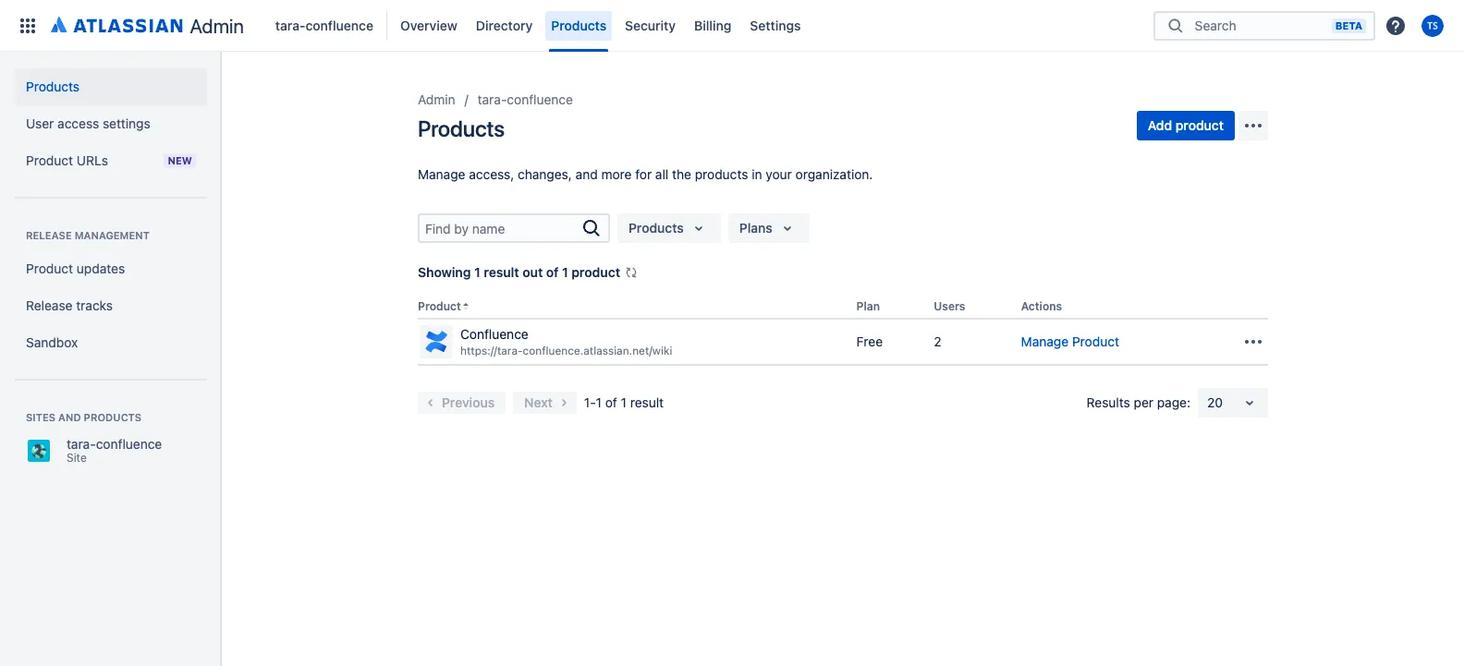 Task type: locate. For each thing, give the bounding box(es) containing it.
0 horizontal spatial of
[[546, 264, 559, 280]]

0 vertical spatial confluence
[[306, 17, 373, 33]]

product inside "link"
[[26, 261, 73, 276]]

1 release from the top
[[26, 229, 72, 241]]

1 horizontal spatial tara-confluence link
[[478, 89, 573, 111]]

tara-confluence
[[275, 17, 373, 33], [478, 92, 573, 107]]

tara-confluence link
[[270, 11, 379, 40], [478, 89, 573, 111]]

manage product link
[[1021, 334, 1119, 350]]

of right out
[[546, 264, 559, 280]]

1 vertical spatial tara-confluence
[[478, 92, 573, 107]]

admin banner
[[0, 0, 1464, 52]]

0 vertical spatial release
[[26, 229, 72, 241]]

0 vertical spatial product
[[1176, 117, 1224, 133]]

1 vertical spatial admin
[[418, 92, 455, 107]]

free
[[856, 334, 883, 350]]

0 vertical spatial and
[[575, 166, 598, 182]]

0 horizontal spatial tara-confluence link
[[270, 11, 379, 40]]

your
[[766, 166, 792, 182]]

0 horizontal spatial manage
[[418, 166, 465, 182]]

urls
[[77, 153, 108, 168]]

release up sandbox
[[26, 298, 73, 313]]

settings
[[103, 116, 150, 131]]

1 vertical spatial confluence
[[507, 92, 573, 107]]

0 horizontal spatial tara-confluence
[[275, 17, 373, 33]]

of right 1-
[[605, 395, 617, 411]]

1 vertical spatial result
[[630, 395, 664, 411]]

product for product updates
[[26, 261, 73, 276]]

directory link
[[470, 11, 538, 40]]

1 vertical spatial release
[[26, 298, 73, 313]]

1 horizontal spatial admin
[[418, 92, 455, 107]]

manage left access,
[[418, 166, 465, 182]]

0 horizontal spatial confluence
[[96, 436, 162, 452]]

the
[[672, 166, 691, 182]]

confluence
[[306, 17, 373, 33], [507, 92, 573, 107], [96, 436, 162, 452]]

security
[[625, 17, 676, 33]]

0 horizontal spatial admin link
[[44, 11, 251, 40]]

products left in
[[695, 166, 748, 182]]

tara-confluence for tara-confluence link to the left
[[275, 17, 373, 33]]

0 horizontal spatial result
[[484, 264, 519, 280]]

tara-confluence inside the "global navigation" element
[[275, 17, 373, 33]]

release
[[26, 229, 72, 241], [26, 298, 73, 313]]

1 right showing at the left of the page
[[474, 264, 480, 280]]

manage
[[418, 166, 465, 182], [1021, 334, 1069, 350]]

appswitcher icon image
[[17, 14, 39, 37]]

0 vertical spatial products
[[695, 166, 748, 182]]

and right sites
[[58, 411, 81, 423]]

product for product urls
[[26, 153, 73, 168]]

admin down overview link on the left top of page
[[418, 92, 455, 107]]

0 vertical spatial manage
[[418, 166, 465, 182]]

1 vertical spatial of
[[605, 395, 617, 411]]

confluence up changes,
[[507, 92, 573, 107]]

out
[[522, 264, 543, 280]]

1-
[[584, 395, 596, 411]]

tara- for tara-confluence link to the left
[[275, 17, 306, 33]]

admin
[[190, 14, 244, 37], [418, 92, 455, 107]]

products
[[551, 17, 606, 33], [26, 79, 80, 94], [418, 116, 505, 141], [629, 220, 684, 236]]

product updates
[[26, 261, 125, 276]]

0 horizontal spatial products
[[84, 411, 141, 423]]

1 horizontal spatial tara-confluence
[[478, 92, 573, 107]]

global navigation element
[[11, 0, 1154, 51]]

product
[[26, 153, 73, 168], [26, 261, 73, 276], [418, 299, 461, 313], [1072, 334, 1119, 350]]

1 horizontal spatial tara-
[[275, 17, 306, 33]]

products link
[[546, 11, 612, 40], [15, 68, 207, 105]]

products
[[695, 166, 748, 182], [84, 411, 141, 423]]

0 vertical spatial tara-confluence
[[275, 17, 373, 33]]

sites
[[26, 411, 56, 423]]

showing
[[418, 264, 471, 280]]

admin inside the "global navigation" element
[[190, 14, 244, 37]]

per
[[1134, 395, 1154, 411]]

products left security
[[551, 17, 606, 33]]

product
[[1176, 117, 1224, 133], [571, 264, 620, 280]]

products up access,
[[418, 116, 505, 141]]

next image
[[553, 392, 575, 414]]

products up user
[[26, 79, 80, 94]]

2 horizontal spatial tara-
[[478, 92, 507, 107]]

0 horizontal spatial tara-
[[67, 436, 96, 452]]

beta
[[1335, 19, 1362, 31]]

tara-
[[275, 17, 306, 33], [478, 92, 507, 107], [67, 436, 96, 452]]

products link up settings
[[15, 68, 207, 105]]

1 vertical spatial and
[[58, 411, 81, 423]]

manage for manage product
[[1021, 334, 1069, 350]]

atlassian image
[[51, 13, 183, 35], [51, 13, 183, 35]]

tara- inside the "global navigation" element
[[275, 17, 306, 33]]

access
[[57, 116, 99, 131]]

1 horizontal spatial confluence
[[306, 17, 373, 33]]

confluence for the rightmost tara-confluence link
[[507, 92, 573, 107]]

2 horizontal spatial confluence
[[507, 92, 573, 107]]

add
[[1148, 117, 1172, 133]]

product right add
[[1176, 117, 1224, 133]]

overview link
[[395, 11, 463, 40]]

release tracks
[[26, 298, 113, 313]]

product left "refresh" icon
[[571, 264, 620, 280]]

1-1 of 1 result
[[584, 395, 664, 411]]

0 vertical spatial products link
[[546, 11, 612, 40]]

1 vertical spatial products link
[[15, 68, 207, 105]]

product inside button
[[1176, 117, 1224, 133]]

1 vertical spatial tara-
[[478, 92, 507, 107]]

0 vertical spatial tara-
[[275, 17, 306, 33]]

1 horizontal spatial manage
[[1021, 334, 1069, 350]]

actions
[[1021, 299, 1062, 313]]

release tracks link
[[15, 287, 207, 324]]

2 vertical spatial tara-
[[67, 436, 96, 452]]

release management
[[26, 229, 150, 241]]

0 horizontal spatial admin
[[190, 14, 244, 37]]

and
[[575, 166, 598, 182], [58, 411, 81, 423]]

and left more
[[575, 166, 598, 182]]

admin up toggle navigation icon
[[190, 14, 244, 37]]

0 vertical spatial result
[[484, 264, 519, 280]]

result left out
[[484, 264, 519, 280]]

1 horizontal spatial products link
[[546, 11, 612, 40]]

updates
[[77, 261, 125, 276]]

confluence down sites and products
[[96, 436, 162, 452]]

1 vertical spatial tara-confluence link
[[478, 89, 573, 111]]

0 vertical spatial admin link
[[44, 11, 251, 40]]

0 vertical spatial tara-confluence link
[[270, 11, 379, 40]]

confluence.atlassian.net/wiki
[[523, 344, 672, 357]]

2
[[934, 334, 942, 350]]

product up release tracks
[[26, 261, 73, 276]]

product down showing at the left of the page
[[418, 299, 461, 313]]

billing
[[694, 17, 731, 33]]

security link
[[619, 11, 681, 40]]

more
[[601, 166, 632, 182]]

manage down actions
[[1021, 334, 1069, 350]]

changes,
[[518, 166, 572, 182]]

confluence inside the "global navigation" element
[[306, 17, 373, 33]]

confluence left overview on the top of page
[[306, 17, 373, 33]]

2 vertical spatial confluence
[[96, 436, 162, 452]]

help icon image
[[1385, 14, 1407, 37]]

sandbox link
[[15, 324, 207, 361]]

products up "refresh" icon
[[629, 220, 684, 236]]

1 vertical spatial products
[[84, 411, 141, 423]]

1 horizontal spatial of
[[605, 395, 617, 411]]

result
[[484, 264, 519, 280], [630, 395, 664, 411]]

1 horizontal spatial product
[[1176, 117, 1224, 133]]

products button
[[617, 214, 721, 243]]

release up the product updates
[[26, 229, 72, 241]]

all
[[655, 166, 669, 182]]

1 vertical spatial manage
[[1021, 334, 1069, 350]]

in
[[752, 166, 762, 182]]

result right 1-
[[630, 395, 664, 411]]

1
[[474, 264, 480, 280], [562, 264, 568, 280], [596, 395, 602, 411], [621, 395, 627, 411]]

1 horizontal spatial result
[[630, 395, 664, 411]]

0 vertical spatial admin
[[190, 14, 244, 37]]

user access settings
[[26, 116, 150, 131]]

showing 1 result out of 1 product
[[418, 264, 620, 280]]

tara-confluence for the rightmost tara-confluence link
[[478, 92, 573, 107]]

0 vertical spatial of
[[546, 264, 559, 280]]

manage access, changes, and more for all the products in your organization.
[[418, 166, 873, 182]]

products inside popup button
[[629, 220, 684, 236]]

2 release from the top
[[26, 298, 73, 313]]

of
[[546, 264, 559, 280], [605, 395, 617, 411]]

billing link
[[689, 11, 737, 40]]

toggle navigation image
[[203, 74, 244, 111]]

tara-confluence site
[[67, 436, 162, 465]]

products up tara-confluence site
[[84, 411, 141, 423]]

product up results
[[1072, 334, 1119, 350]]

product down user
[[26, 153, 73, 168]]

results
[[1087, 395, 1130, 411]]

1 horizontal spatial admin link
[[418, 89, 455, 111]]

open image
[[1239, 392, 1261, 414]]

products link left security link
[[546, 11, 612, 40]]

admin link
[[44, 11, 251, 40], [418, 89, 455, 111]]

0 horizontal spatial product
[[571, 264, 620, 280]]

1 horizontal spatial products
[[695, 166, 748, 182]]



Task type: vqa. For each thing, say whether or not it's contained in the screenshot.
Payment
no



Task type: describe. For each thing, give the bounding box(es) containing it.
search icon image
[[1165, 16, 1187, 35]]

for
[[635, 166, 652, 182]]

previous image
[[420, 392, 442, 414]]

add product button
[[1137, 111, 1235, 140]]

1 horizontal spatial and
[[575, 166, 598, 182]]

plan
[[856, 299, 880, 313]]

https://tara-
[[460, 344, 523, 357]]

directory
[[476, 17, 533, 33]]

search image
[[580, 217, 603, 239]]

account image
[[1422, 14, 1444, 37]]

tara- for the rightmost tara-confluence link
[[478, 92, 507, 107]]

1 right 1-
[[621, 395, 627, 411]]

users
[[934, 299, 965, 313]]

plans
[[739, 220, 772, 236]]

user access settings link
[[15, 105, 207, 142]]

release for release management
[[26, 229, 72, 241]]

sites and products
[[26, 411, 141, 423]]

settings
[[750, 17, 801, 33]]

tara- inside tara-confluence site
[[67, 436, 96, 452]]

confluence https://tara-confluence.atlassian.net/wiki
[[460, 326, 672, 357]]

plans button
[[728, 214, 809, 243]]

results per page:
[[1087, 395, 1190, 411]]

overview
[[400, 17, 457, 33]]

confluence for tara-confluence link to the left
[[306, 17, 373, 33]]

confluence image
[[421, 327, 451, 357]]

product for product
[[418, 299, 461, 313]]

product updates link
[[15, 250, 207, 287]]

settings link
[[744, 11, 806, 40]]

manage product
[[1021, 334, 1119, 350]]

1 vertical spatial admin link
[[418, 89, 455, 111]]

refresh image
[[624, 265, 639, 280]]

add product
[[1148, 117, 1224, 133]]

Search text field
[[420, 215, 580, 241]]

products inside the "global navigation" element
[[551, 17, 606, 33]]

tracks
[[76, 298, 113, 313]]

0 horizontal spatial products link
[[15, 68, 207, 105]]

site
[[67, 451, 87, 465]]

new
[[168, 154, 192, 166]]

0 horizontal spatial and
[[58, 411, 81, 423]]

confluence
[[460, 326, 528, 342]]

confluence inside tara-confluence site
[[96, 436, 162, 452]]

1 right out
[[562, 264, 568, 280]]

1 vertical spatial product
[[571, 264, 620, 280]]

page:
[[1157, 395, 1190, 411]]

1 right next icon at left bottom
[[596, 395, 602, 411]]

sandbox
[[26, 335, 78, 350]]

Search field
[[1189, 9, 1332, 42]]

release for release tracks
[[26, 298, 73, 313]]

20
[[1207, 395, 1223, 411]]

confluence image
[[421, 327, 451, 357]]

product urls
[[26, 153, 108, 168]]

organization.
[[796, 166, 873, 182]]

manage for manage access, changes, and more for all the products in your organization.
[[418, 166, 465, 182]]

management
[[75, 229, 150, 241]]

user
[[26, 116, 54, 131]]

access,
[[469, 166, 514, 182]]



